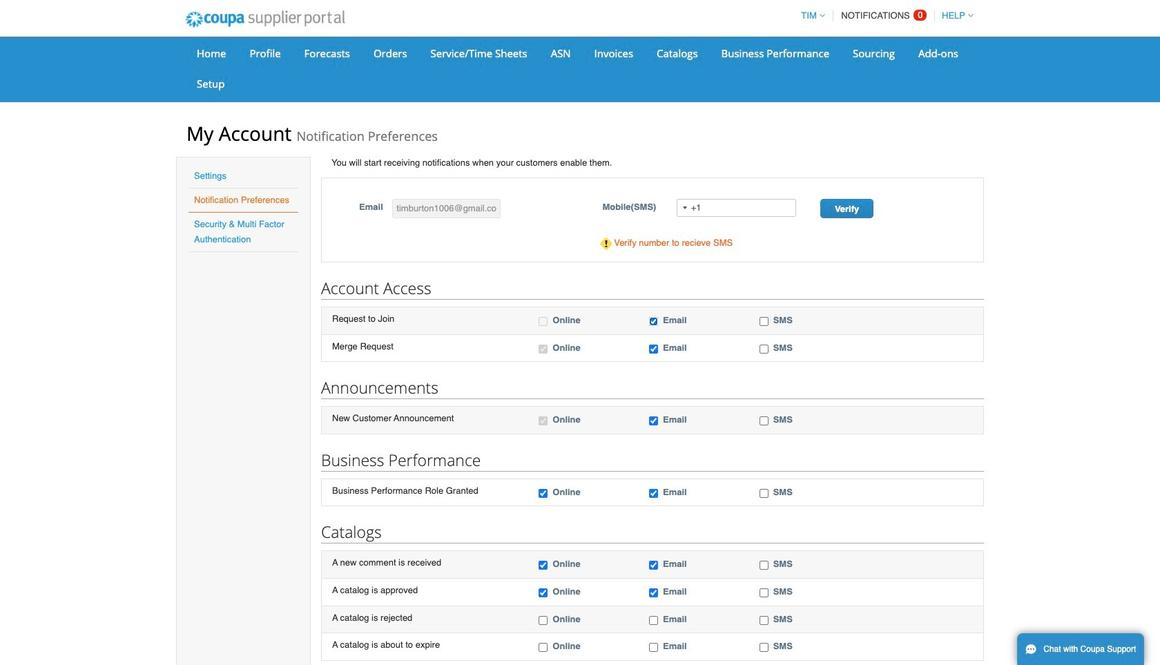 Task type: describe. For each thing, give the bounding box(es) containing it.
telephone country code image
[[683, 206, 687, 209]]



Task type: locate. For each thing, give the bounding box(es) containing it.
None text field
[[393, 199, 501, 218]]

navigation
[[796, 2, 974, 29]]

coupa supplier portal image
[[176, 2, 354, 37]]

None checkbox
[[650, 317, 659, 326], [539, 417, 548, 426], [760, 417, 769, 426], [539, 489, 548, 498], [650, 489, 659, 498], [539, 561, 548, 570], [650, 561, 659, 570], [539, 589, 548, 598], [539, 616, 548, 625], [539, 643, 548, 652], [650, 643, 659, 652], [650, 317, 659, 326], [539, 417, 548, 426], [760, 417, 769, 426], [539, 489, 548, 498], [650, 489, 659, 498], [539, 561, 548, 570], [650, 561, 659, 570], [539, 589, 548, 598], [539, 616, 548, 625], [539, 643, 548, 652], [650, 643, 659, 652]]

Telephone country code field
[[678, 199, 692, 216]]

None checkbox
[[539, 317, 548, 326], [760, 317, 769, 326], [539, 345, 548, 354], [650, 345, 659, 354], [760, 345, 769, 354], [650, 417, 659, 426], [760, 489, 769, 498], [760, 561, 769, 570], [650, 589, 659, 598], [760, 589, 769, 598], [650, 616, 659, 625], [760, 616, 769, 625], [760, 643, 769, 652], [539, 317, 548, 326], [760, 317, 769, 326], [539, 345, 548, 354], [650, 345, 659, 354], [760, 345, 769, 354], [650, 417, 659, 426], [760, 489, 769, 498], [760, 561, 769, 570], [650, 589, 659, 598], [760, 589, 769, 598], [650, 616, 659, 625], [760, 616, 769, 625], [760, 643, 769, 652]]

+1 201-555-0123 text field
[[677, 199, 797, 217]]



Task type: vqa. For each thing, say whether or not it's contained in the screenshot.
the right CSR
no



